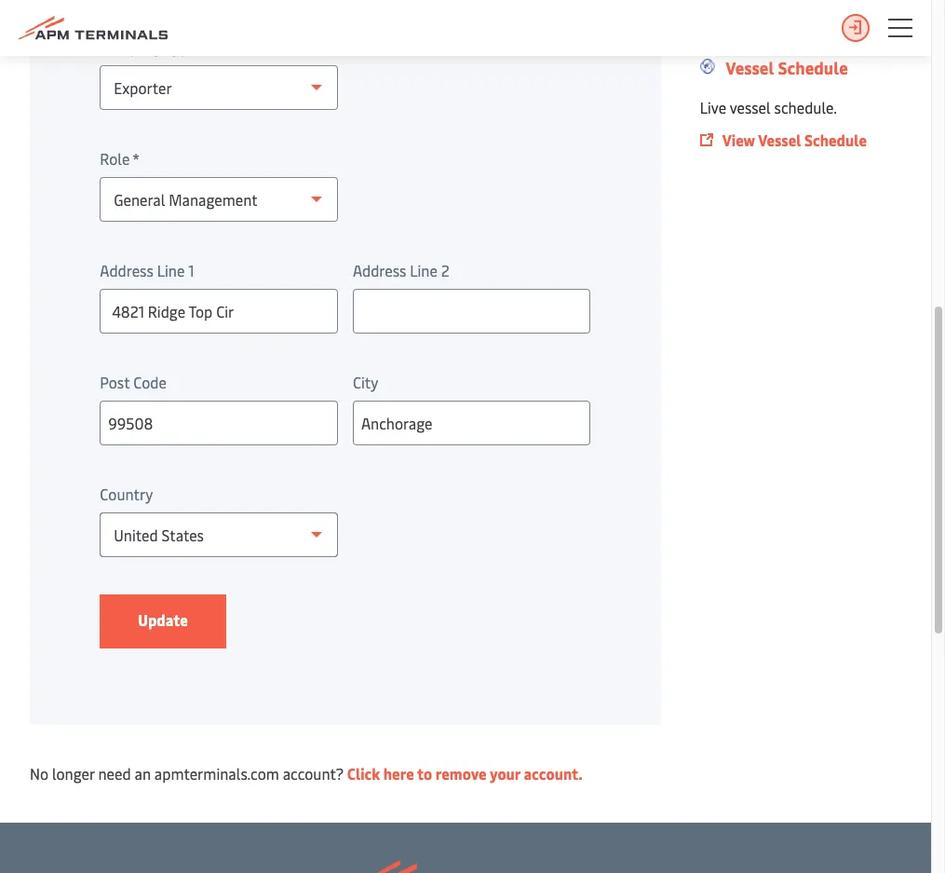Task type: vqa. For each thing, say whether or not it's contained in the screenshot.
sensors in NEAR REAL-TIME EDGE COMPUTING WITH IOT SENSORS THAT INCORPORATE COMPUTER VISION AND AI WILL GIVE CUSTOMERS WHAT THEY'VE LONGED FOR SOME TIME - ALMOST INSTANT ACCESS TO CARGO DATA UPON ARRIVAL, AS WELL AS AUTOMATED REPAIRS OR FIXES. THE SOFTWARE CAN THEN DECIDE WHETHER THERE'S AN INTERVENTION NEEDED, SUCH AS MAINTENANCE OR REPAIR, AND THAT INFORMATION IS RELEASED TO THE CUSTOMER. CAMERAS AND DATA COLLECTION DEVICES WILL BE INSTALLED THROUGHOUT TERMINALS, VIA PRIVATE 5G NETWORKS, TO MONITOR FOR ANYTHING, BE IT THEFT, LOST CARGO, OR POTENTIALLY UNSAFE CONDITIONS.
no



Task type: locate. For each thing, give the bounding box(es) containing it.
apmt footer logo image
[[341, 860, 591, 873]]

company
[[100, 36, 162, 57]]

address line 1
[[100, 260, 194, 280]]

vessel schedule
[[723, 56, 849, 79]]

schedule
[[778, 56, 849, 79], [805, 130, 867, 150]]

country
[[100, 484, 153, 504]]

2 address from the left
[[353, 260, 407, 280]]

2 line from the left
[[410, 260, 438, 280]]

1
[[188, 260, 194, 280]]

account.
[[524, 763, 583, 784]]

vessel down live vessel schedule.
[[759, 130, 802, 150]]

no longer need an apmterminals.com account? click here to remove your account.
[[30, 763, 583, 784]]

* right role
[[132, 148, 140, 169]]

update
[[138, 609, 188, 630]]

vessel
[[730, 97, 771, 117]]

address line 2
[[353, 260, 450, 280]]

apmterminals.com
[[155, 763, 279, 784]]

1 horizontal spatial address
[[353, 260, 407, 280]]

0 horizontal spatial line
[[157, 260, 185, 280]]

address
[[100, 260, 153, 280], [353, 260, 407, 280]]

1 horizontal spatial *
[[199, 36, 207, 57]]

schedule up schedule.
[[778, 56, 849, 79]]

1 vertical spatial *
[[132, 148, 140, 169]]

0 vertical spatial schedule
[[778, 56, 849, 79]]

update button
[[100, 594, 226, 648]]

* right type at the left
[[199, 36, 207, 57]]

company type *
[[100, 36, 207, 57]]

line left 2
[[410, 260, 438, 280]]

1 address from the left
[[100, 260, 153, 280]]

live vessel schedule.
[[700, 97, 838, 117]]

*
[[199, 36, 207, 57], [132, 148, 140, 169]]

address left 1
[[100, 260, 153, 280]]

address left 2
[[353, 260, 407, 280]]

no
[[30, 763, 48, 784]]

line
[[157, 260, 185, 280], [410, 260, 438, 280]]

vessel
[[726, 56, 775, 79], [759, 130, 802, 150]]

City text field
[[353, 401, 591, 445]]

post code
[[100, 372, 167, 392]]

live
[[700, 97, 727, 117]]

Post Code text field
[[100, 401, 338, 445]]

line left 1
[[157, 260, 185, 280]]

longer
[[52, 763, 95, 784]]

1 vertical spatial schedule
[[805, 130, 867, 150]]

0 horizontal spatial address
[[100, 260, 153, 280]]

1 horizontal spatial line
[[410, 260, 438, 280]]

0 horizontal spatial *
[[132, 148, 140, 169]]

1 line from the left
[[157, 260, 185, 280]]

vessel up vessel at the right of page
[[726, 56, 775, 79]]

schedule down schedule.
[[805, 130, 867, 150]]



Task type: describe. For each thing, give the bounding box(es) containing it.
address for address line 1
[[100, 260, 153, 280]]

need
[[98, 763, 131, 784]]

type
[[165, 36, 197, 57]]

1 vertical spatial vessel
[[759, 130, 802, 150]]

line for 2
[[410, 260, 438, 280]]

schedule inside view vessel schedule link
[[805, 130, 867, 150]]

remove
[[436, 763, 487, 784]]

address for address line 2
[[353, 260, 407, 280]]

an
[[135, 763, 151, 784]]

click
[[347, 763, 380, 784]]

account?
[[283, 763, 344, 784]]

view vessel schedule link
[[700, 129, 874, 152]]

here
[[384, 763, 414, 784]]

Please Select text field
[[100, 512, 338, 557]]

schedule.
[[775, 97, 838, 117]]

Address Line 2 text field
[[353, 289, 591, 334]]

2
[[441, 260, 450, 280]]

role
[[100, 148, 130, 169]]

view vessel schedule
[[723, 130, 867, 150]]

view
[[723, 130, 756, 150]]

to
[[417, 763, 433, 784]]

Address Line 1 text field
[[100, 289, 338, 334]]

your
[[490, 763, 521, 784]]

click here to remove your account. link
[[347, 763, 583, 784]]

role *
[[100, 148, 140, 169]]

code
[[133, 372, 167, 392]]

0 vertical spatial *
[[199, 36, 207, 57]]

0 vertical spatial vessel
[[726, 56, 775, 79]]

line for 1
[[157, 260, 185, 280]]

city
[[353, 372, 378, 392]]

post
[[100, 372, 130, 392]]



